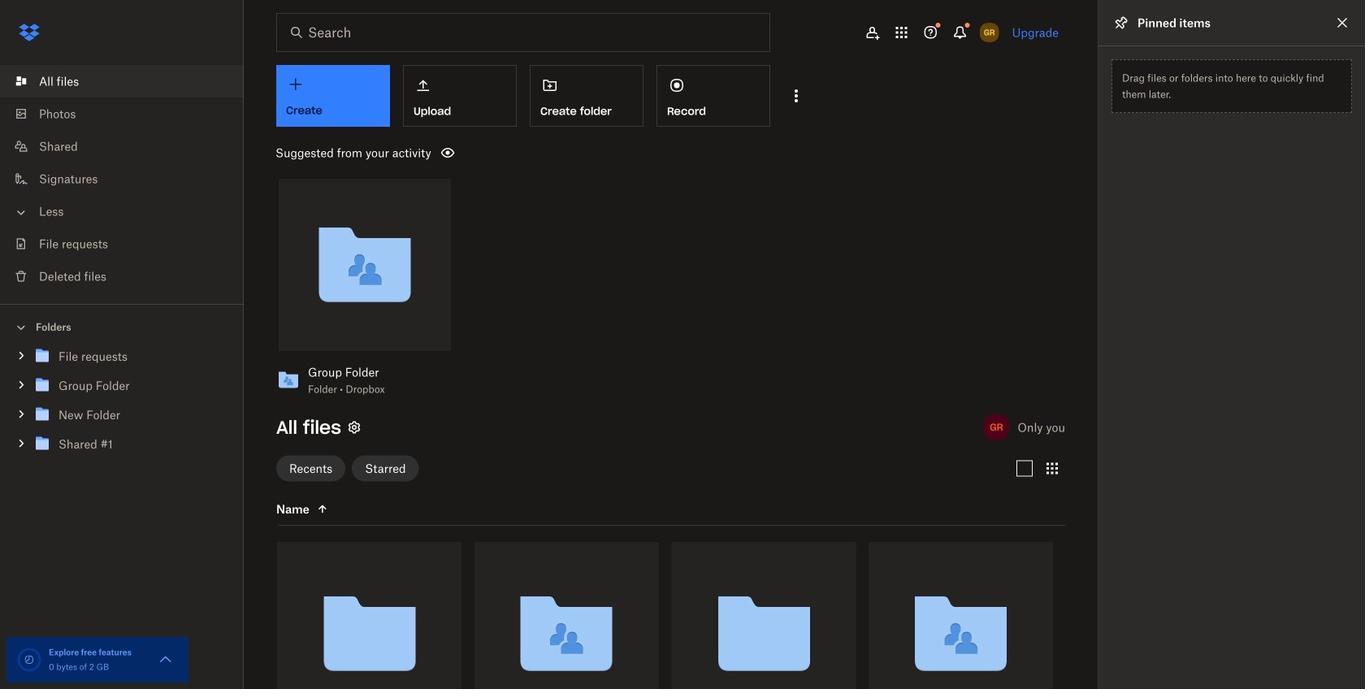 Task type: vqa. For each thing, say whether or not it's contained in the screenshot.
Search in folder "Dropbox" text box
yes



Task type: locate. For each thing, give the bounding box(es) containing it.
folder, file requests row
[[277, 542, 461, 689]]

group
[[0, 339, 244, 471]]

list item
[[0, 65, 244, 98]]

shared folder, shared #1 row
[[869, 542, 1053, 689]]

folder settings image
[[345, 418, 364, 437]]

folder, new folder row
[[672, 542, 856, 689]]

list
[[0, 55, 244, 304]]



Task type: describe. For each thing, give the bounding box(es) containing it.
close right sidebar image
[[1333, 13, 1352, 33]]

quota usage image
[[16, 647, 42, 673]]

dropbox image
[[13, 16, 46, 49]]

less image
[[13, 204, 29, 221]]

shared folder, group folder row
[[474, 542, 659, 689]]

quota usage progress bar
[[16, 647, 42, 673]]

Search in folder "Dropbox" text field
[[308, 23, 736, 42]]



